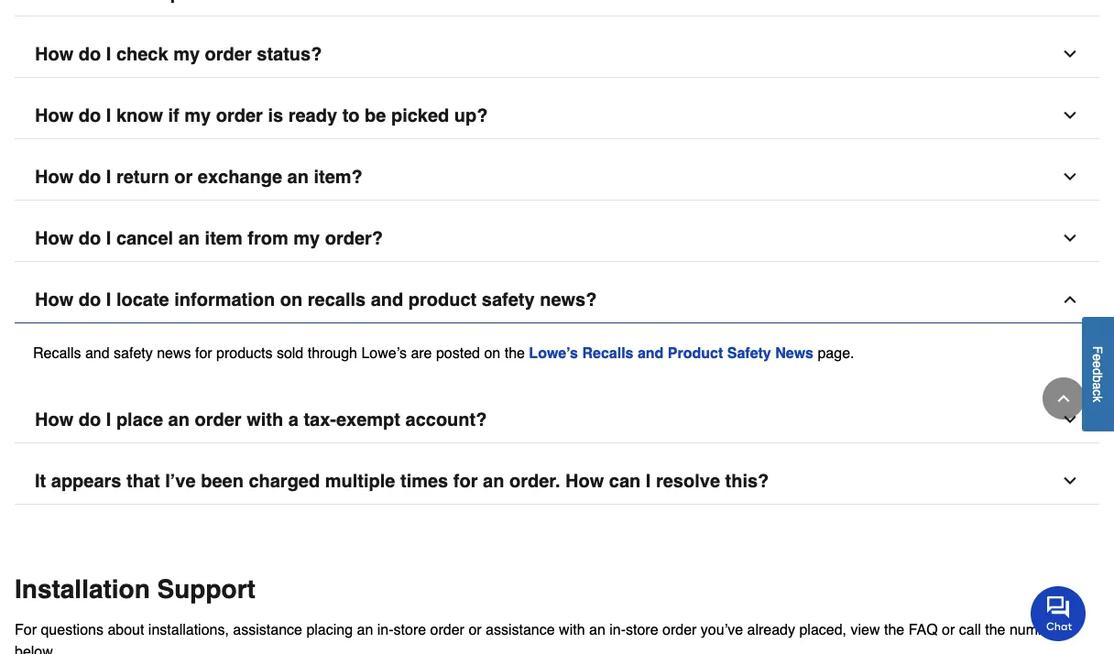 Task type: locate. For each thing, give the bounding box(es) containing it.
4 do from the top
[[79, 228, 101, 249]]

1 e from the top
[[1091, 354, 1106, 361]]

5 chevron down image from the top
[[1062, 472, 1080, 491]]

been
[[201, 471, 244, 492]]

1 horizontal spatial recalls
[[583, 344, 634, 361]]

posted
[[436, 344, 480, 361]]

2 vertical spatial my
[[294, 228, 320, 249]]

2 do from the top
[[79, 105, 101, 126]]

for inside it appears that i've been charged multiple times for an order. how can i resolve this? button
[[454, 471, 478, 492]]

information
[[174, 289, 275, 310]]

a up k
[[1091, 382, 1106, 390]]

chat invite button image
[[1031, 586, 1087, 642]]

d
[[1091, 368, 1106, 375]]

how do i cancel an item from my order?
[[35, 228, 383, 249]]

how left "locate" on the top left of page
[[35, 289, 74, 310]]

lowe's down how do i locate information on recalls and product safety news? button
[[529, 344, 579, 361]]

chevron up image
[[1055, 390, 1074, 408]]

1 lowe's from the left
[[362, 344, 407, 361]]

safety
[[482, 289, 535, 310], [114, 344, 153, 361]]

i've
[[165, 471, 196, 492]]

exchange
[[198, 167, 282, 188]]

a left the 'tax-'
[[289, 409, 299, 431]]

in-
[[378, 621, 394, 638], [610, 621, 626, 638]]

0 vertical spatial safety
[[482, 289, 535, 310]]

chevron down image inside how do i place an order with a tax-exempt account? button
[[1062, 411, 1080, 429]]

my right check
[[173, 44, 200, 65]]

1 horizontal spatial the
[[885, 621, 905, 638]]

i left check
[[106, 44, 111, 65]]

placed,
[[800, 621, 847, 638]]

already
[[748, 621, 796, 638]]

on
[[280, 289, 303, 310], [484, 344, 501, 361]]

e up b
[[1091, 361, 1106, 368]]

do
[[79, 44, 101, 65], [79, 105, 101, 126], [79, 167, 101, 188], [79, 228, 101, 249], [79, 289, 101, 310], [79, 409, 101, 431]]

0 horizontal spatial safety
[[114, 344, 153, 361]]

lowe's left are
[[362, 344, 407, 361]]

my inside how do i check my order status? button
[[173, 44, 200, 65]]

5 do from the top
[[79, 289, 101, 310]]

e up the d
[[1091, 354, 1106, 361]]

how for how do i cancel an item from my order?
[[35, 228, 74, 249]]

1 vertical spatial safety
[[114, 344, 153, 361]]

do left place on the bottom left
[[79, 409, 101, 431]]

b
[[1091, 375, 1106, 382]]

chevron up image
[[1062, 291, 1080, 309]]

and
[[371, 289, 404, 310], [85, 344, 110, 361], [638, 344, 664, 361]]

assistance
[[233, 621, 302, 638], [486, 621, 555, 638]]

4 chevron down image from the top
[[1062, 411, 1080, 429]]

for
[[195, 344, 212, 361], [454, 471, 478, 492]]

1 vertical spatial my
[[185, 105, 211, 126]]

i right can
[[646, 471, 651, 492]]

installation support
[[15, 575, 256, 604]]

chevron down image inside how do i cancel an item from my order? button
[[1062, 229, 1080, 248]]

recalls
[[33, 344, 81, 361], [583, 344, 634, 361]]

my right if
[[185, 105, 211, 126]]

cancel
[[116, 228, 173, 249]]

store left you've
[[626, 621, 659, 638]]

3 do from the top
[[79, 167, 101, 188]]

store
[[394, 621, 426, 638], [626, 621, 659, 638]]

0 horizontal spatial with
[[247, 409, 283, 431]]

chevron down image inside how do i know if my order is ready to be picked up? button
[[1062, 106, 1080, 125]]

an inside button
[[178, 228, 200, 249]]

up?
[[455, 105, 488, 126]]

how left know
[[35, 105, 74, 126]]

product
[[668, 344, 724, 361]]

2 e from the top
[[1091, 361, 1106, 368]]

0 vertical spatial on
[[280, 289, 303, 310]]

chevron down image
[[1062, 106, 1080, 125], [1062, 168, 1080, 186], [1062, 229, 1080, 248], [1062, 411, 1080, 429], [1062, 472, 1080, 491]]

resolve
[[656, 471, 721, 492]]

the right call
[[986, 621, 1006, 638]]

and inside button
[[371, 289, 404, 310]]

2 assistance from the left
[[486, 621, 555, 638]]

for right times
[[454, 471, 478, 492]]

2 horizontal spatial or
[[943, 621, 956, 638]]

or inside button
[[174, 167, 193, 188]]

do left cancel
[[79, 228, 101, 249]]

3 chevron down image from the top
[[1062, 229, 1080, 248]]

or
[[174, 167, 193, 188], [469, 621, 482, 638], [943, 621, 956, 638]]

do inside button
[[79, 228, 101, 249]]

1 horizontal spatial store
[[626, 621, 659, 638]]

1 vertical spatial for
[[454, 471, 478, 492]]

do for know
[[79, 105, 101, 126]]

i left know
[[106, 105, 111, 126]]

0 vertical spatial my
[[173, 44, 200, 65]]

a
[[1091, 382, 1106, 390], [289, 409, 299, 431]]

and right recalls
[[371, 289, 404, 310]]

how up it
[[35, 409, 74, 431]]

i left return
[[106, 167, 111, 188]]

how left cancel
[[35, 228, 74, 249]]

2 chevron down image from the top
[[1062, 168, 1080, 186]]

6 do from the top
[[79, 409, 101, 431]]

1 horizontal spatial a
[[1091, 382, 1106, 390]]

how do i locate information on recalls and product safety news? button
[[15, 277, 1100, 324]]

page.
[[818, 344, 855, 361]]

i
[[106, 44, 111, 65], [106, 105, 111, 126], [106, 167, 111, 188], [106, 228, 111, 249], [106, 289, 111, 310], [106, 409, 111, 431], [646, 471, 651, 492]]

0 horizontal spatial on
[[280, 289, 303, 310]]

1 chevron down image from the top
[[1062, 106, 1080, 125]]

the right the 'posted'
[[505, 344, 525, 361]]

multiple
[[325, 471, 396, 492]]

1 horizontal spatial assistance
[[486, 621, 555, 638]]

1 recalls from the left
[[33, 344, 81, 361]]

on left recalls
[[280, 289, 303, 310]]

products
[[216, 344, 273, 361]]

how do i return or exchange an item? button
[[15, 154, 1100, 201]]

1 horizontal spatial and
[[371, 289, 404, 310]]

0 horizontal spatial assistance
[[233, 621, 302, 638]]

i for check
[[106, 44, 111, 65]]

do left know
[[79, 105, 101, 126]]

how
[[35, 44, 74, 65], [35, 105, 74, 126], [35, 167, 74, 188], [35, 228, 74, 249], [35, 289, 74, 310], [35, 409, 74, 431], [566, 471, 604, 492]]

how left return
[[35, 167, 74, 188]]

0 horizontal spatial lowe's
[[362, 344, 407, 361]]

1 horizontal spatial with
[[559, 621, 585, 638]]

0 vertical spatial for
[[195, 344, 212, 361]]

do for locate
[[79, 289, 101, 310]]

exempt
[[336, 409, 401, 431]]

2 recalls from the left
[[583, 344, 634, 361]]

do left return
[[79, 167, 101, 188]]

i left cancel
[[106, 228, 111, 249]]

installation
[[15, 575, 150, 604]]

1 do from the top
[[79, 44, 101, 65]]

you've
[[701, 621, 744, 638]]

scroll to top element
[[1043, 378, 1085, 420]]

is
[[268, 105, 283, 126]]

chevron down image inside it appears that i've been charged multiple times for an order. how can i resolve this? button
[[1062, 472, 1080, 491]]

with
[[247, 409, 283, 431], [559, 621, 585, 638]]

safety left news?
[[482, 289, 535, 310]]

recalls and safety news for products sold through lowe's are posted on the lowe's recalls and product safety news page.
[[33, 344, 855, 361]]

1 horizontal spatial safety
[[482, 289, 535, 310]]

and left product
[[638, 344, 664, 361]]

safety
[[728, 344, 772, 361]]

0 horizontal spatial store
[[394, 621, 426, 638]]

0 vertical spatial with
[[247, 409, 283, 431]]

order
[[205, 44, 252, 65], [216, 105, 263, 126], [195, 409, 242, 431], [431, 621, 465, 638], [663, 621, 697, 638]]

faq
[[909, 621, 938, 638]]

0 horizontal spatial for
[[195, 344, 212, 361]]

1 horizontal spatial for
[[454, 471, 478, 492]]

how left check
[[35, 44, 74, 65]]

i inside button
[[106, 228, 111, 249]]

0 horizontal spatial recalls
[[33, 344, 81, 361]]

lowe's
[[362, 344, 407, 361], [529, 344, 579, 361]]

1 horizontal spatial in-
[[610, 621, 626, 638]]

an
[[287, 167, 309, 188], [178, 228, 200, 249], [168, 409, 190, 431], [483, 471, 505, 492], [357, 621, 373, 638], [589, 621, 606, 638]]

1 horizontal spatial lowe's
[[529, 344, 579, 361]]

my right from
[[294, 228, 320, 249]]

do left "locate" on the top left of page
[[79, 289, 101, 310]]

sold
[[277, 344, 304, 361]]

safety left news on the left bottom of page
[[114, 344, 153, 361]]

1 vertical spatial with
[[559, 621, 585, 638]]

do for cancel
[[79, 228, 101, 249]]

my
[[173, 44, 200, 65], [185, 105, 211, 126], [294, 228, 320, 249]]

that
[[127, 471, 160, 492]]

2 horizontal spatial the
[[986, 621, 1006, 638]]

0 horizontal spatial or
[[174, 167, 193, 188]]

i left place on the bottom left
[[106, 409, 111, 431]]

it appears that i've been charged multiple times for an order. how can i resolve this?
[[35, 471, 769, 492]]

place
[[116, 409, 163, 431]]

my inside how do i cancel an item from my order? button
[[294, 228, 320, 249]]

item
[[205, 228, 243, 249]]

how inside button
[[35, 228, 74, 249]]

the right view
[[885, 621, 905, 638]]

times
[[401, 471, 449, 492]]

0 horizontal spatial a
[[289, 409, 299, 431]]

1 store from the left
[[394, 621, 426, 638]]

and left news on the left bottom of page
[[85, 344, 110, 361]]

product
[[409, 289, 477, 310]]

store right placing
[[394, 621, 426, 638]]

the
[[505, 344, 525, 361], [885, 621, 905, 638], [986, 621, 1006, 638]]

how do i check my order status?
[[35, 44, 322, 65]]

e
[[1091, 354, 1106, 361], [1091, 361, 1106, 368]]

i left "locate" on the top left of page
[[106, 289, 111, 310]]

1 assistance from the left
[[233, 621, 302, 638]]

1 horizontal spatial on
[[484, 344, 501, 361]]

0 horizontal spatial in-
[[378, 621, 394, 638]]

how do i locate information on recalls and product safety news?
[[35, 289, 597, 310]]

i for place
[[106, 409, 111, 431]]

on right the 'posted'
[[484, 344, 501, 361]]

do left check
[[79, 44, 101, 65]]

for right news on the left bottom of page
[[195, 344, 212, 361]]

2 store from the left
[[626, 621, 659, 638]]

how for how do i place an order with a tax-exempt account?
[[35, 409, 74, 431]]



Task type: vqa. For each thing, say whether or not it's contained in the screenshot.
the top will
no



Task type: describe. For each thing, give the bounding box(es) containing it.
my inside how do i know if my order is ready to be picked up? button
[[185, 105, 211, 126]]

it
[[35, 471, 46, 492]]

from
[[248, 228, 289, 249]]

f e e d b a c k
[[1091, 346, 1106, 402]]

news
[[157, 344, 191, 361]]

for questions about installations, assistance placing an in-store order or assistance with an in-store order you've already placed, view the faq or call the number below.
[[15, 621, 1060, 655]]

chevron down image
[[1062, 45, 1080, 63]]

news
[[776, 344, 814, 361]]

how for how do i return or exchange an item?
[[35, 167, 74, 188]]

with inside button
[[247, 409, 283, 431]]

on inside how do i locate information on recalls and product safety news? button
[[280, 289, 303, 310]]

chevron down image for account?
[[1062, 411, 1080, 429]]

number
[[1010, 621, 1060, 638]]

through
[[308, 344, 358, 361]]

support
[[157, 575, 256, 604]]

i for return
[[106, 167, 111, 188]]

2 lowe's from the left
[[529, 344, 579, 361]]

do for place
[[79, 409, 101, 431]]

do for check
[[79, 44, 101, 65]]

for
[[15, 621, 37, 638]]

placing
[[307, 621, 353, 638]]

below.
[[15, 643, 56, 655]]

recalls
[[308, 289, 366, 310]]

how for how do i know if my order is ready to be picked up?
[[35, 105, 74, 126]]

how do i return or exchange an item?
[[35, 167, 363, 188]]

f
[[1091, 346, 1106, 354]]

1 in- from the left
[[378, 621, 394, 638]]

tax-
[[304, 409, 336, 431]]

how do i place an order with a tax-exempt account? button
[[15, 397, 1100, 444]]

order?
[[325, 228, 383, 249]]

1 vertical spatial on
[[484, 344, 501, 361]]

2 in- from the left
[[610, 621, 626, 638]]

i for know
[[106, 105, 111, 126]]

chevron down image for be
[[1062, 106, 1080, 125]]

k
[[1091, 396, 1106, 402]]

0 horizontal spatial the
[[505, 344, 525, 361]]

how for how do i locate information on recalls and product safety news?
[[35, 289, 74, 310]]

how do i place an order with a tax-exempt account?
[[35, 409, 487, 431]]

lowe's recalls and product safety news link
[[529, 344, 814, 361]]

ready
[[289, 105, 337, 126]]

if
[[168, 105, 179, 126]]

charged
[[249, 471, 320, 492]]

it appears that i've been charged multiple times for an order. how can i resolve this? button
[[15, 459, 1100, 505]]

how do i cancel an item from my order? button
[[15, 216, 1100, 262]]

questions
[[41, 621, 104, 638]]

with inside for questions about installations, assistance placing an in-store order or assistance with an in-store order you've already placed, view the faq or call the number below.
[[559, 621, 585, 638]]

1 vertical spatial a
[[289, 409, 299, 431]]

appears
[[51, 471, 121, 492]]

0 horizontal spatial and
[[85, 344, 110, 361]]

item?
[[314, 167, 363, 188]]

how do i check my order status? button
[[15, 31, 1100, 78]]

safety inside button
[[482, 289, 535, 310]]

installations,
[[148, 621, 229, 638]]

i for locate
[[106, 289, 111, 310]]

picked
[[391, 105, 450, 126]]

1 horizontal spatial or
[[469, 621, 482, 638]]

how for how do i check my order status?
[[35, 44, 74, 65]]

view
[[851, 621, 881, 638]]

2 horizontal spatial and
[[638, 344, 664, 361]]

this?
[[726, 471, 769, 492]]

can
[[609, 471, 641, 492]]

f e e d b a c k button
[[1083, 317, 1115, 432]]

to
[[343, 105, 360, 126]]

status?
[[257, 44, 322, 65]]

do for return
[[79, 167, 101, 188]]

i for cancel
[[106, 228, 111, 249]]

check
[[116, 44, 168, 65]]

0 vertical spatial a
[[1091, 382, 1106, 390]]

be
[[365, 105, 386, 126]]

locate
[[116, 289, 169, 310]]

chevron down image inside how do i return or exchange an item? button
[[1062, 168, 1080, 186]]

chevron down image for order.
[[1062, 472, 1080, 491]]

how do i know if my order is ready to be picked up?
[[35, 105, 488, 126]]

c
[[1091, 390, 1106, 396]]

about
[[108, 621, 144, 638]]

account?
[[406, 409, 487, 431]]

return
[[116, 167, 169, 188]]

how left can
[[566, 471, 604, 492]]

order.
[[510, 471, 561, 492]]

news?
[[540, 289, 597, 310]]

know
[[116, 105, 163, 126]]

how do i know if my order is ready to be picked up? button
[[15, 93, 1100, 139]]

call
[[960, 621, 982, 638]]

are
[[411, 344, 432, 361]]



